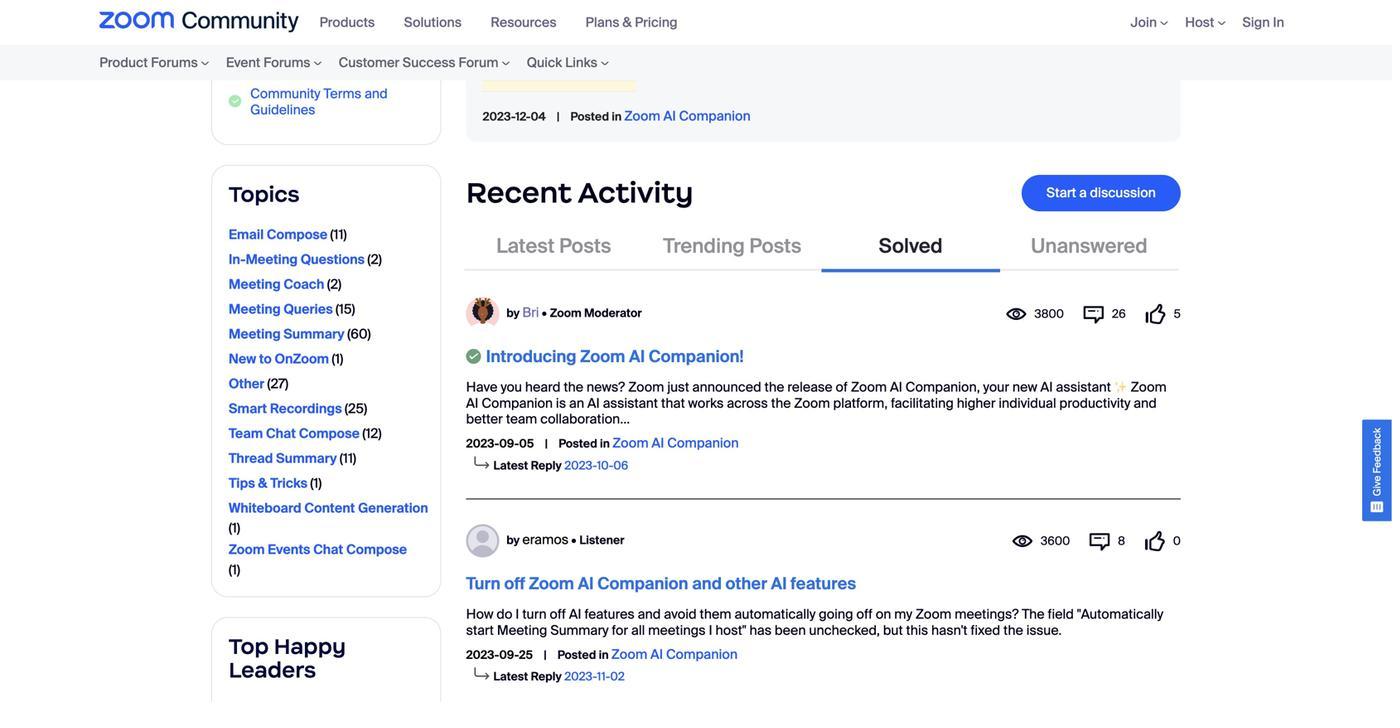 Task type: describe. For each thing, give the bounding box(es) containing it.
zoom right of
[[851, 379, 887, 396]]

how do i turn off ai features and avoid them automatically going off on my zoom meetings? the field "automatically start meeting summary for all meetings i host" has been unchecked, but this hasn't fixed the issue.
[[466, 606, 1164, 639]]

turn off zoom ai companion and other ai features link
[[466, 573, 857, 594]]

2 vertical spatial compose
[[346, 541, 407, 558]]

facilitating
[[891, 394, 954, 412]]

meeting down meeting coach link
[[229, 300, 281, 318]]

meeting summary link
[[229, 322, 345, 346]]

zoom left of
[[794, 394, 830, 412]]

posted inside 2023-12-04 | posted in zoom ai companion
[[571, 109, 609, 124]]

topics heading
[[229, 181, 424, 208]]

this
[[906, 622, 929, 639]]

start a discussion link
[[1022, 175, 1181, 211]]

field
[[1048, 606, 1074, 623]]

questions
[[301, 251, 365, 268]]

by for bri
[[507, 305, 520, 321]]

resources
[[491, 14, 557, 31]]

whiteboard
[[229, 499, 302, 517]]

✨
[[1115, 379, 1128, 396]]

individual
[[999, 394, 1057, 412]]

but
[[884, 622, 903, 639]]

02
[[611, 669, 625, 684]]

solved
[[879, 233, 943, 259]]

customer
[[339, 54, 400, 71]]

25 inside 2023-09-25 | posted in zoom ai companion latest reply 2023-11-02
[[519, 647, 533, 663]]

3600
[[1041, 533, 1071, 549]]

them
[[700, 606, 732, 623]]

& inside email compose 11 in-meeting questions 2 meeting coach 2 meeting queries 15 meeting summary 60 new to onzoom 1 other 27 smart recordings 25 team chat compose 12 thread summary 11 tips & tricks 1 whiteboard content generation 1 zoom events chat compose 1
[[258, 474, 267, 492]]

email compose link
[[229, 223, 328, 246]]

zoom inside by bri • zoom moderator
[[550, 305, 582, 321]]

team
[[229, 425, 263, 442]]

zoom ai companion link for bri
[[613, 435, 739, 452]]

customer success forum link
[[330, 45, 519, 80]]

host link
[[1186, 14, 1226, 31]]

8
[[1118, 533, 1126, 549]]

team
[[506, 410, 537, 428]]

host"
[[716, 622, 747, 639]]

the right across
[[771, 394, 791, 412]]

12
[[366, 425, 378, 442]]

introducing zoom ai companion! link
[[486, 346, 744, 367]]

join
[[1131, 14, 1157, 31]]

2 horizontal spatial off
[[857, 606, 873, 623]]

news?
[[587, 379, 625, 396]]

2023-10-06 link
[[565, 458, 629, 473]]

zoom left just
[[628, 379, 664, 396]]

other
[[229, 375, 265, 392]]

thread
[[229, 450, 273, 467]]

zoom ai companion link for eramos
[[612, 646, 738, 663]]

other link
[[229, 372, 265, 395]]

1 vertical spatial compose
[[299, 425, 360, 442]]

11-
[[597, 669, 611, 684]]

menu bar containing product forums
[[66, 45, 651, 80]]

quick
[[527, 54, 562, 71]]

a
[[1080, 184, 1087, 202]]

menu bar containing join
[[1106, 0, 1293, 45]]

and up them
[[692, 573, 722, 594]]

of
[[836, 379, 848, 396]]

25 inside email compose 11 in-meeting questions 2 meeting coach 2 meeting queries 15 meeting summary 60 new to onzoom 1 other 27 smart recordings 25 team chat compose 12 thread summary 11 tips & tricks 1 whiteboard content generation 1 zoom events chat compose 1
[[348, 400, 364, 417]]

getting for getting started guide community terms and guidelines
[[250, 61, 296, 78]]

zoom inside email compose 11 in-meeting questions 2 meeting coach 2 meeting queries 15 meeting summary 60 new to onzoom 1 other 27 smart recordings 25 team chat compose 12 thread summary 11 tips & tricks 1 whiteboard content generation 1 zoom events chat compose 1
[[229, 541, 265, 558]]

zoom right ✨
[[1131, 379, 1167, 396]]

recordings
[[270, 400, 342, 417]]

events
[[268, 541, 310, 558]]

reply for companion
[[531, 458, 562, 473]]

better
[[466, 410, 503, 428]]

meetings?
[[955, 606, 1019, 623]]

my
[[895, 606, 913, 623]]

quick links
[[527, 54, 598, 71]]

for
[[612, 622, 628, 639]]

pricing
[[635, 14, 678, 31]]

start a discussion
[[1047, 184, 1156, 202]]

zoom up turn
[[529, 573, 574, 594]]

is
[[556, 394, 566, 412]]

the left release
[[765, 379, 785, 396]]

your
[[984, 379, 1010, 396]]

0
[[1174, 533, 1181, 549]]

1 horizontal spatial assistant
[[1056, 379, 1112, 396]]

1 vertical spatial 11
[[343, 450, 353, 467]]

generation
[[358, 499, 428, 517]]

have
[[466, 379, 498, 396]]

menu bar containing products
[[311, 0, 699, 45]]

meeting coach link
[[229, 273, 324, 296]]

and inside how do i turn off ai features and avoid them automatically going off on my zoom meetings? the field "automatically start meeting summary for all meetings i host" has been unchecked, but this hasn't fixed the issue.
[[638, 606, 661, 623]]

latest for bri
[[494, 458, 528, 473]]

top happy leaders heading
[[229, 633, 424, 684]]

tricks
[[270, 474, 308, 492]]

topics
[[229, 181, 300, 208]]

turn off zoom ai companion and other ai features
[[466, 573, 857, 594]]

0 horizontal spatial off
[[505, 573, 526, 594]]

5
[[1174, 306, 1181, 322]]

ai inside how do i turn off ai features and avoid them automatically going off on my zoom meetings? the field "automatically start meeting summary for all meetings i host" has been unchecked, but this hasn't fixed the issue.
[[569, 606, 582, 623]]

higher
[[957, 394, 996, 412]]

email compose 11 in-meeting questions 2 meeting coach 2 meeting queries 15 meeting summary 60 new to onzoom 1 other 27 smart recordings 25 team chat compose 12 thread summary 11 tips & tricks 1 whiteboard content generation 1 zoom events chat compose 1
[[229, 226, 428, 579]]

1 horizontal spatial i
[[709, 622, 713, 639]]

platform,
[[834, 394, 888, 412]]

all
[[632, 622, 645, 639]]

trending posts
[[663, 233, 802, 259]]

recent activity
[[466, 175, 694, 211]]

product
[[99, 54, 148, 71]]

getting for getting started
[[229, 20, 313, 47]]

2023-11-02 link
[[565, 669, 625, 684]]

getting started guide community terms and guidelines
[[250, 61, 388, 118]]

event
[[226, 54, 261, 71]]

0 vertical spatial compose
[[267, 226, 328, 243]]

community
[[250, 85, 321, 103]]

list containing email compose
[[229, 223, 428, 580]]

posted for bri
[[559, 436, 598, 452]]

in for bri
[[600, 436, 610, 452]]

hasn't
[[932, 622, 968, 639]]

trending
[[663, 233, 745, 259]]

on
[[876, 606, 892, 623]]

summary inside how do i turn off ai features and avoid them automatically going off on my zoom meetings? the field "automatically start meeting summary for all meetings i host" has been unchecked, but this hasn't fixed the issue.
[[551, 622, 609, 639]]

success
[[403, 54, 456, 71]]

discussion
[[1090, 184, 1156, 202]]

companion for 2023-12-04 | posted in zoom ai companion
[[679, 107, 751, 125]]

products
[[320, 14, 375, 31]]

2023-12-04 | posted in zoom ai companion
[[483, 107, 751, 125]]

new
[[1013, 379, 1038, 396]]

solutions link
[[404, 14, 474, 31]]



Task type: locate. For each thing, give the bounding box(es) containing it.
1 vertical spatial 09-
[[499, 647, 519, 663]]

2 forums from the left
[[264, 54, 311, 71]]

and left avoid
[[638, 606, 661, 623]]

0 vertical spatial by
[[507, 305, 520, 321]]

0 horizontal spatial posts
[[559, 233, 612, 259]]

and right ✨
[[1134, 394, 1157, 412]]

15
[[339, 300, 352, 318]]

1 horizontal spatial 25
[[519, 647, 533, 663]]

0 horizontal spatial •
[[542, 305, 547, 321]]

zoom left events
[[229, 541, 265, 558]]

an
[[569, 394, 585, 412]]

zoom up activity
[[625, 107, 661, 125]]

09- inside 2023-09-25 | posted in zoom ai companion latest reply 2023-11-02
[[499, 647, 519, 663]]

features up 2023-09-25 | posted in zoom ai companion latest reply 2023-11-02
[[585, 606, 635, 623]]

1 horizontal spatial chat
[[313, 541, 343, 558]]

i left host"
[[709, 622, 713, 639]]

and inside the getting started guide community terms and guidelines
[[365, 85, 388, 103]]

chat up thread summary link
[[266, 425, 296, 442]]

| inside 2023-09-05 | posted in zoom ai companion latest reply 2023-10-06
[[545, 436, 548, 452]]

0 vertical spatial chat
[[266, 425, 296, 442]]

2 vertical spatial in
[[599, 647, 609, 663]]

companion inside 2023-09-05 | posted in zoom ai companion latest reply 2023-10-06
[[668, 435, 739, 452]]

ai inside 2023-09-25 | posted in zoom ai companion latest reply 2023-11-02
[[651, 646, 663, 663]]

ai note-taker.jpeg image
[[483, 0, 637, 92]]

by bri • zoom moderator
[[507, 304, 642, 321]]

bri image
[[466, 297, 499, 330]]

features inside how do i turn off ai features and avoid them automatically going off on my zoom meetings? the field "automatically start meeting summary for all meetings i host" has been unchecked, but this hasn't fixed the issue.
[[585, 606, 635, 623]]

community.title image
[[99, 12, 299, 33]]

companion for 2023-09-25 | posted in zoom ai companion latest reply 2023-11-02
[[666, 646, 738, 663]]

0 vertical spatial features
[[791, 573, 857, 594]]

other
[[726, 573, 768, 594]]

1 reply from the top
[[531, 458, 562, 473]]

meeting down "in-" on the left top
[[229, 276, 281, 293]]

eramos image
[[466, 524, 499, 558]]

release
[[788, 379, 833, 396]]

companion inside have you heard the news? zoom just announced the release of zoom ai companion, your new ai assistant ✨ zoom ai companion is an ai assistant that works across the zoom platform, facilitating higher individual productivity and better team collaboration...
[[482, 394, 553, 412]]

getting inside the getting started guide community terms and guidelines
[[250, 61, 296, 78]]

summary left for
[[551, 622, 609, 639]]

reply
[[531, 458, 562, 473], [531, 669, 562, 684]]

26
[[1112, 306, 1126, 322]]

09- for meeting
[[499, 647, 519, 663]]

2 vertical spatial |
[[544, 647, 547, 663]]

| right the 04 on the left of page
[[557, 109, 560, 124]]

posted up 2023-11-02 link
[[558, 647, 596, 663]]

1 vertical spatial &
[[258, 474, 267, 492]]

unanswered
[[1032, 233, 1148, 259]]

compose down recordings
[[299, 425, 360, 442]]

0 vertical spatial posted
[[571, 109, 609, 124]]

to
[[259, 350, 272, 368]]

resources link
[[491, 14, 569, 31]]

2023-
[[483, 109, 516, 124], [466, 436, 499, 452], [565, 458, 597, 473], [466, 647, 499, 663], [565, 669, 597, 684]]

by for eramos
[[507, 532, 520, 548]]

and inside have you heard the news? zoom just announced the release of zoom ai companion, your new ai assistant ✨ zoom ai companion is an ai assistant that works across the zoom platform, facilitating higher individual productivity and better team collaboration...
[[1134, 394, 1157, 412]]

60
[[351, 325, 368, 343]]

25
[[348, 400, 364, 417], [519, 647, 533, 663]]

reply down 05
[[531, 458, 562, 473]]

2023- left "02" at the left of the page
[[565, 669, 597, 684]]

2023- left 06
[[565, 458, 597, 473]]

assistant left the 'that'
[[603, 394, 658, 412]]

in inside 2023-09-05 | posted in zoom ai companion latest reply 2023-10-06
[[600, 436, 610, 452]]

• inside by bri • zoom moderator
[[542, 305, 547, 321]]

1 horizontal spatial 2
[[371, 251, 379, 268]]

meetings
[[648, 622, 706, 639]]

1 horizontal spatial forums
[[264, 54, 311, 71]]

reply for meeting
[[531, 669, 562, 684]]

the right fixed
[[1004, 622, 1024, 639]]

forums for event forums
[[264, 54, 311, 71]]

zoom ai companion link
[[625, 107, 751, 125], [613, 435, 739, 452], [612, 646, 738, 663]]

eramos link
[[523, 531, 569, 548]]

meeting up meeting coach link
[[246, 251, 298, 268]]

companion for 2023-09-05 | posted in zoom ai companion latest reply 2023-10-06
[[668, 435, 739, 452]]

1 vertical spatial reply
[[531, 669, 562, 684]]

going
[[819, 606, 854, 623]]

0 vertical spatial getting
[[229, 20, 313, 47]]

09- down team
[[499, 436, 519, 452]]

2 vertical spatial zoom ai companion link
[[612, 646, 738, 663]]

off
[[505, 573, 526, 594], [550, 606, 566, 623], [857, 606, 873, 623]]

1 vertical spatial posted
[[559, 436, 598, 452]]

| for eramos
[[544, 647, 547, 663]]

2023- left the 04 on the left of page
[[483, 109, 516, 124]]

i right do
[[516, 606, 519, 623]]

2023- for 2023-09-05 | posted in zoom ai companion latest reply 2023-10-06
[[466, 436, 499, 452]]

zoom up 06
[[613, 435, 649, 452]]

summary down team chat compose link
[[276, 450, 337, 467]]

posted for eramos
[[558, 647, 596, 663]]

1 horizontal spatial •
[[571, 532, 577, 548]]

by right eramos icon
[[507, 532, 520, 548]]

1 horizontal spatial &
[[623, 14, 632, 31]]

by inside by bri • zoom moderator
[[507, 305, 520, 321]]

04
[[531, 109, 546, 124]]

posted down collaboration...
[[559, 436, 598, 452]]

bri
[[523, 304, 539, 321]]

in down quick links link
[[612, 109, 622, 124]]

getting started guide link
[[250, 61, 384, 78]]

2023- inside 2023-12-04 | posted in zoom ai companion
[[483, 109, 516, 124]]

2 posts from the left
[[750, 233, 802, 259]]

unchecked,
[[809, 622, 880, 639]]

customer success forum
[[339, 54, 499, 71]]

the
[[1022, 606, 1045, 623]]

3800
[[1035, 306, 1064, 322]]

started inside the getting started guide community terms and guidelines
[[299, 61, 344, 78]]

zoom inside how do i turn off ai features and avoid them automatically going off on my zoom meetings? the field "automatically start meeting summary for all meetings i host" has been unchecked, but this hasn't fixed the issue.
[[916, 606, 952, 623]]

1 09- from the top
[[499, 436, 519, 452]]

1 vertical spatial features
[[585, 606, 635, 623]]

latest inside 2023-09-25 | posted in zoom ai companion latest reply 2023-11-02
[[494, 669, 528, 684]]

1 posts from the left
[[559, 233, 612, 259]]

reply left 2023-11-02 link
[[531, 669, 562, 684]]

posts right trending
[[750, 233, 802, 259]]

posts for trending posts
[[750, 233, 802, 259]]

list
[[229, 223, 428, 580]]

latest inside 2023-09-05 | posted in zoom ai companion latest reply 2023-10-06
[[494, 458, 528, 473]]

sign
[[1243, 14, 1271, 31]]

chat
[[266, 425, 296, 442], [313, 541, 343, 558]]

posts for latest posts
[[559, 233, 612, 259]]

in inside 2023-09-25 | posted in zoom ai companion latest reply 2023-11-02
[[599, 647, 609, 663]]

forums for product forums
[[151, 54, 198, 71]]

and down guide
[[365, 85, 388, 103]]

0 horizontal spatial assistant
[[603, 394, 658, 412]]

in for eramos
[[599, 647, 609, 663]]

1 vertical spatial 25
[[519, 647, 533, 663]]

chat right events
[[313, 541, 343, 558]]

• left listener
[[571, 532, 577, 548]]

0 vertical spatial 11
[[334, 226, 344, 243]]

zoom
[[625, 107, 661, 125], [550, 305, 582, 321], [581, 346, 626, 367], [628, 379, 664, 396], [851, 379, 887, 396], [1131, 379, 1167, 396], [794, 394, 830, 412], [613, 435, 649, 452], [229, 541, 265, 558], [529, 573, 574, 594], [916, 606, 952, 623], [612, 646, 648, 663]]

solutions
[[404, 14, 462, 31]]

2023- down better
[[466, 436, 499, 452]]

1 vertical spatial 2
[[331, 276, 338, 293]]

1 horizontal spatial features
[[791, 573, 857, 594]]

started for getting started guide community terms and guidelines
[[299, 61, 344, 78]]

companion,
[[906, 379, 981, 396]]

meeting right start on the left bottom
[[497, 622, 548, 639]]

2 right questions
[[371, 251, 379, 268]]

1 vertical spatial started
[[299, 61, 344, 78]]

forums down community.title 'image'
[[151, 54, 198, 71]]

zoom up news? at the left bottom of the page
[[581, 346, 626, 367]]

queries
[[284, 300, 333, 318]]

| right 05
[[545, 436, 548, 452]]

1 vertical spatial in
[[600, 436, 610, 452]]

links
[[565, 54, 598, 71]]

zoom inside 2023-09-05 | posted in zoom ai companion latest reply 2023-10-06
[[613, 435, 649, 452]]

started for getting started
[[318, 20, 403, 47]]

27
[[271, 375, 285, 392]]

1 vertical spatial chat
[[313, 541, 343, 558]]

automatically
[[735, 606, 816, 623]]

2 by from the top
[[507, 532, 520, 548]]

• right "bri" link
[[542, 305, 547, 321]]

1 horizontal spatial posts
[[750, 233, 802, 259]]

zoom right my
[[916, 606, 952, 623]]

that
[[661, 394, 685, 412]]

turn
[[466, 573, 501, 594]]

09- inside 2023-09-05 | posted in zoom ai companion latest reply 2023-10-06
[[499, 436, 519, 452]]

started up customer on the top left
[[318, 20, 403, 47]]

introducing zoom ai companion!
[[486, 346, 744, 367]]

been
[[775, 622, 806, 639]]

0 horizontal spatial &
[[258, 474, 267, 492]]

smart
[[229, 400, 267, 417]]

the inside how do i turn off ai features and avoid them automatically going off on my zoom meetings? the field "automatically start meeting summary for all meetings i host" has been unchecked, but this hasn't fixed the issue.
[[1004, 622, 1024, 639]]

2023- down start on the left bottom
[[466, 647, 499, 663]]

started up terms
[[299, 61, 344, 78]]

forums up community
[[264, 54, 311, 71]]

& right plans
[[623, 14, 632, 31]]

reply inside 2023-09-05 | posted in zoom ai companion latest reply 2023-10-06
[[531, 458, 562, 473]]

companion inside 2023-09-25 | posted in zoom ai companion latest reply 2023-11-02
[[666, 646, 738, 663]]

latest down recent
[[497, 233, 555, 259]]

heard
[[525, 379, 561, 396]]

2023- for 2023-12-04 | posted in zoom ai companion
[[483, 109, 516, 124]]

| inside 2023-09-25 | posted in zoom ai companion latest reply 2023-11-02
[[544, 647, 547, 663]]

team chat compose link
[[229, 422, 360, 445]]

announced
[[693, 379, 762, 396]]

• for bri
[[542, 305, 547, 321]]

25 down turn
[[519, 647, 533, 663]]

ai inside 2023-09-05 | posted in zoom ai companion latest reply 2023-10-06
[[652, 435, 664, 452]]

11 up content
[[343, 450, 353, 467]]

getting started heading
[[229, 20, 424, 47]]

latest posts
[[497, 233, 612, 259]]

issue.
[[1027, 622, 1062, 639]]

in inside 2023-12-04 | posted in zoom ai companion
[[612, 109, 622, 124]]

ai
[[664, 107, 676, 125], [629, 346, 645, 367], [890, 379, 903, 396], [1041, 379, 1053, 396], [466, 394, 479, 412], [588, 394, 600, 412], [652, 435, 664, 452], [578, 573, 594, 594], [771, 573, 787, 594], [569, 606, 582, 623], [651, 646, 663, 663]]

activity
[[578, 175, 694, 211]]

0 vertical spatial •
[[542, 305, 547, 321]]

25 right recordings
[[348, 400, 364, 417]]

1 vertical spatial zoom ai companion link
[[613, 435, 739, 452]]

introducing
[[486, 346, 577, 367]]

posted inside 2023-09-25 | posted in zoom ai companion latest reply 2023-11-02
[[558, 647, 596, 663]]

by inside by eramos • listener
[[507, 532, 520, 548]]

menu bar
[[311, 0, 699, 45], [1106, 0, 1293, 45], [66, 45, 651, 80]]

1 vertical spatial •
[[571, 532, 577, 548]]

start
[[466, 622, 494, 639]]

& right the tips
[[258, 474, 267, 492]]

forums
[[151, 54, 198, 71], [264, 54, 311, 71]]

posts down recent activity
[[559, 233, 612, 259]]

1 horizontal spatial off
[[550, 606, 566, 623]]

1 vertical spatial summary
[[276, 450, 337, 467]]

sign in
[[1243, 14, 1285, 31]]

"automatically
[[1077, 606, 1164, 623]]

plans & pricing
[[586, 14, 678, 31]]

reply inside 2023-09-25 | posted in zoom ai companion latest reply 2023-11-02
[[531, 669, 562, 684]]

2 09- from the top
[[499, 647, 519, 663]]

11 up questions
[[334, 226, 344, 243]]

just
[[668, 379, 690, 396]]

compose down generation
[[346, 541, 407, 558]]

2023-09-05 | posted in zoom ai companion latest reply 2023-10-06
[[466, 435, 739, 473]]

meeting up to
[[229, 325, 281, 343]]

terms
[[324, 85, 362, 103]]

guidelines
[[250, 101, 315, 118]]

0 vertical spatial 25
[[348, 400, 364, 417]]

1 vertical spatial |
[[545, 436, 548, 452]]

forum
[[459, 54, 499, 71]]

| inside 2023-12-04 | posted in zoom ai companion
[[557, 109, 560, 124]]

0 vertical spatial latest
[[497, 233, 555, 259]]

quick links link
[[519, 45, 618, 80]]

companion!
[[649, 346, 744, 367]]

2 down questions
[[331, 276, 338, 293]]

1 vertical spatial latest
[[494, 458, 528, 473]]

0 vertical spatial &
[[623, 14, 632, 31]]

plans & pricing link
[[586, 14, 690, 31]]

zoom right "bri" link
[[550, 305, 582, 321]]

zoom up "02" at the left of the page
[[612, 646, 648, 663]]

0 horizontal spatial chat
[[266, 425, 296, 442]]

latest down 05
[[494, 458, 528, 473]]

• inside by eramos • listener
[[571, 532, 577, 548]]

0 horizontal spatial i
[[516, 606, 519, 623]]

tips & tricks link
[[229, 472, 308, 495]]

the right heard
[[564, 379, 584, 396]]

start
[[1047, 184, 1077, 202]]

09- down do
[[499, 647, 519, 663]]

0 vertical spatial started
[[318, 20, 403, 47]]

0 vertical spatial reply
[[531, 458, 562, 473]]

posted inside 2023-09-05 | posted in zoom ai companion latest reply 2023-10-06
[[559, 436, 598, 452]]

2 vertical spatial posted
[[558, 647, 596, 663]]

&
[[623, 14, 632, 31], [258, 474, 267, 492]]

posted right the 04 on the left of page
[[571, 109, 609, 124]]

0 horizontal spatial features
[[585, 606, 635, 623]]

meeting inside how do i turn off ai features and avoid them automatically going off on my zoom meetings? the field "automatically start meeting summary for all meetings i host" has been unchecked, but this hasn't fixed the issue.
[[497, 622, 548, 639]]

latest down start on the left bottom
[[494, 669, 528, 684]]

2 vertical spatial latest
[[494, 669, 528, 684]]

in up 11-
[[599, 647, 609, 663]]

09- for companion
[[499, 436, 519, 452]]

| down turn
[[544, 647, 547, 663]]

• for eramos
[[571, 532, 577, 548]]

1 by from the top
[[507, 305, 520, 321]]

getting
[[229, 20, 313, 47], [250, 61, 296, 78]]

0 vertical spatial |
[[557, 109, 560, 124]]

getting up event forums
[[229, 20, 313, 47]]

0 vertical spatial in
[[612, 109, 622, 124]]

features up going
[[791, 573, 857, 594]]

06
[[614, 458, 629, 473]]

0 horizontal spatial forums
[[151, 54, 198, 71]]

in up 10-
[[600, 436, 610, 452]]

and
[[365, 85, 388, 103], [1134, 394, 1157, 412], [692, 573, 722, 594], [638, 606, 661, 623]]

0 vertical spatial zoom ai companion link
[[625, 107, 751, 125]]

listener
[[580, 532, 625, 548]]

1 vertical spatial by
[[507, 532, 520, 548]]

works
[[688, 394, 724, 412]]

summary down queries
[[284, 325, 345, 343]]

0 horizontal spatial 25
[[348, 400, 364, 417]]

collaboration...
[[541, 410, 630, 428]]

do
[[497, 606, 513, 623]]

0 vertical spatial 2
[[371, 251, 379, 268]]

0 vertical spatial summary
[[284, 325, 345, 343]]

community terms and guidelines link
[[250, 85, 424, 118]]

zoom inside 2023-09-25 | posted in zoom ai companion latest reply 2023-11-02
[[612, 646, 648, 663]]

2 vertical spatial summary
[[551, 622, 609, 639]]

1 forums from the left
[[151, 54, 198, 71]]

in-meeting questions link
[[229, 248, 365, 271]]

0 vertical spatial 09-
[[499, 436, 519, 452]]

you
[[501, 379, 522, 396]]

in
[[1274, 14, 1285, 31]]

compose up in-meeting questions link
[[267, 226, 328, 243]]

0 horizontal spatial 2
[[331, 276, 338, 293]]

1 vertical spatial getting
[[250, 61, 296, 78]]

2 reply from the top
[[531, 669, 562, 684]]

smart recordings link
[[229, 397, 342, 420]]

meeting
[[246, 251, 298, 268], [229, 276, 281, 293], [229, 300, 281, 318], [229, 325, 281, 343], [497, 622, 548, 639]]

by left "bri" link
[[507, 305, 520, 321]]

getting up community
[[250, 61, 296, 78]]

assistant left ✨
[[1056, 379, 1112, 396]]

2023- for 2023-09-25 | posted in zoom ai companion latest reply 2023-11-02
[[466, 647, 499, 663]]

| for bri
[[545, 436, 548, 452]]

latest for eramos
[[494, 669, 528, 684]]



Task type: vqa. For each thing, say whether or not it's contained in the screenshot.


